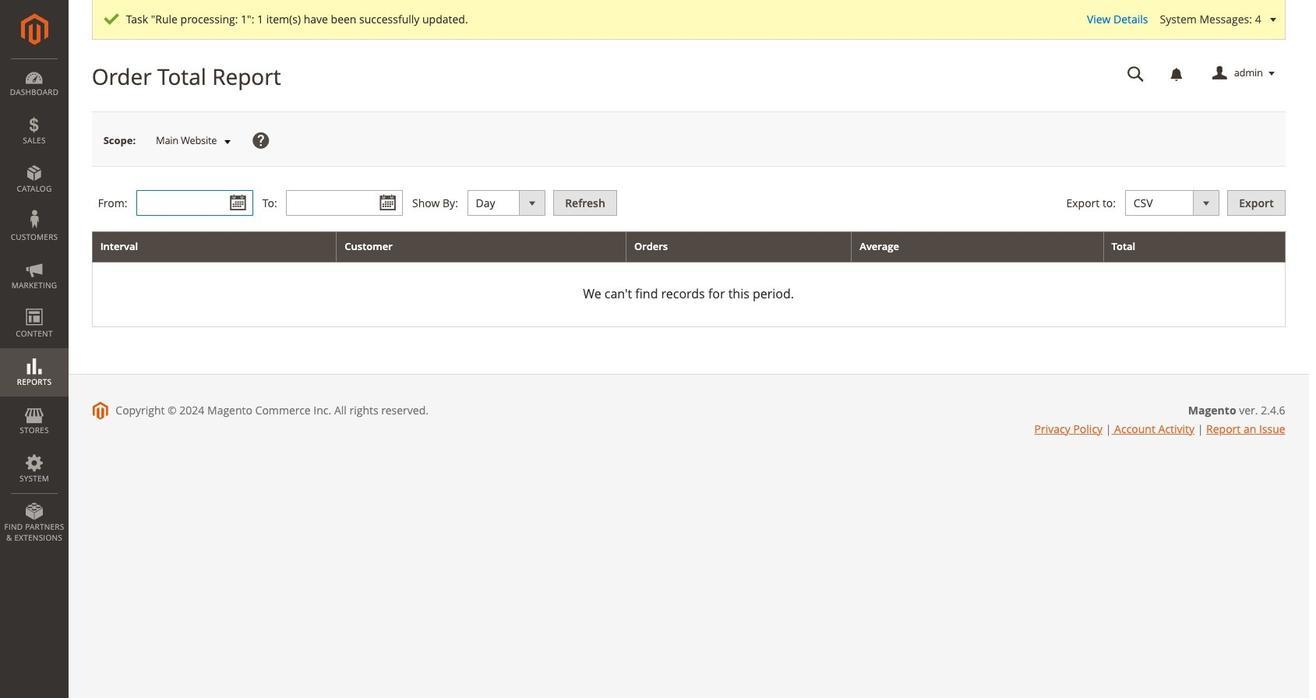 Task type: locate. For each thing, give the bounding box(es) containing it.
magento admin panel image
[[21, 13, 48, 45]]

menu bar
[[0, 58, 69, 551]]

None text field
[[1117, 60, 1156, 87], [137, 190, 253, 216], [286, 190, 403, 216], [1117, 60, 1156, 87], [137, 190, 253, 216], [286, 190, 403, 216]]



